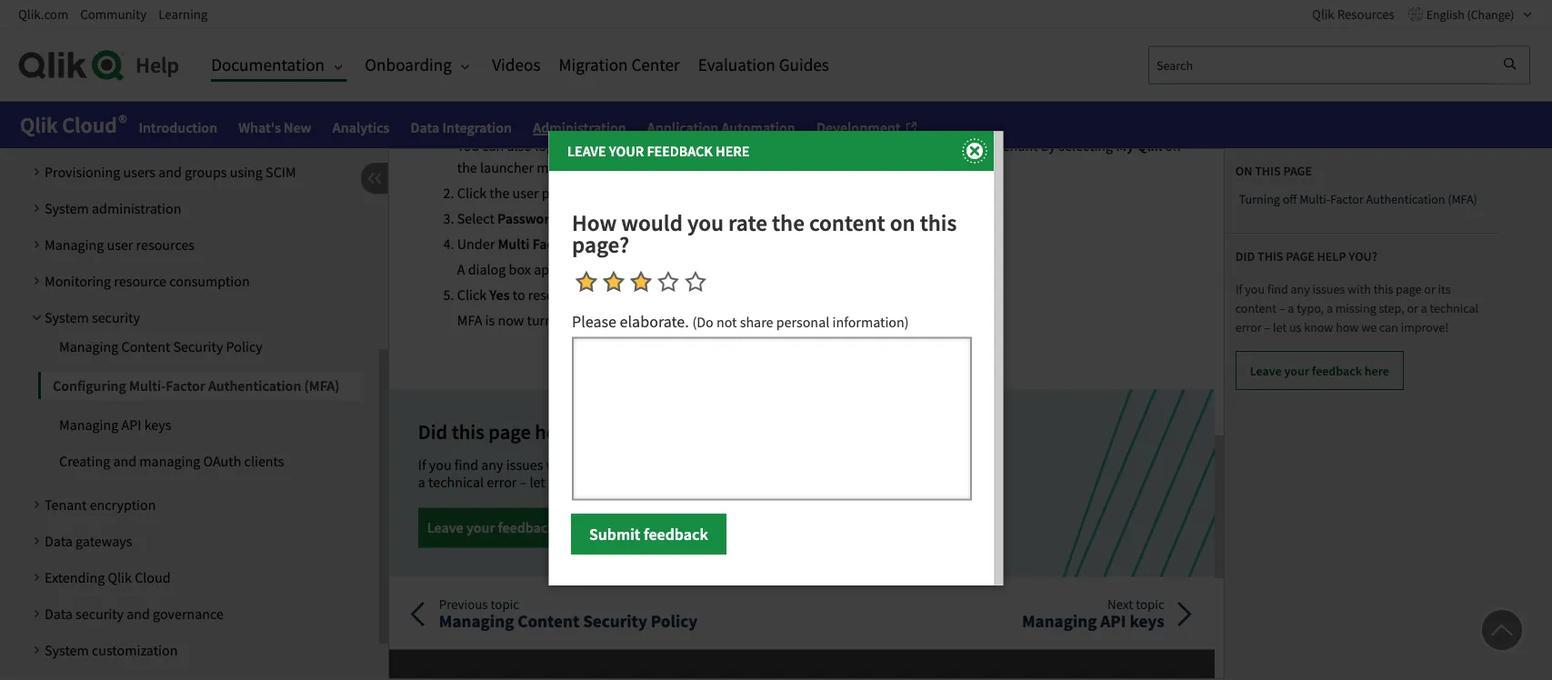 Task type: vqa. For each thing, say whether or not it's contained in the screenshot.
Machine learning with
no



Task type: describe. For each thing, give the bounding box(es) containing it.
qlik inside click the user profile menu in my qlik and select select password & security . under multi factor authentication , click a dialog box appears, prompting you to confirm the reset. click yes to reset. mfa is now turned off.
[[657, 185, 681, 203]]

factor inside turning off multi-factor authentication (mfa) link
[[1331, 191, 1364, 207]]

is
[[485, 312, 495, 330]]

improve! for you?
[[676, 474, 731, 492]]

you
[[457, 137, 479, 156]]

configuring multi-factor authentication (mfa)
[[53, 377, 340, 395]]

did
[[418, 420, 448, 445]]

select
[[457, 210, 495, 228]]

any for page
[[481, 456, 504, 475]]

help
[[136, 51, 179, 79]]

system
[[45, 309, 89, 327]]

how for you?
[[1336, 319, 1359, 335]]

0 horizontal spatial this
[[452, 420, 485, 445]]

what's new
[[239, 119, 312, 137]]

content for did this page help you?
[[667, 456, 714, 475]]

find for this
[[455, 456, 479, 475]]

managing api keys link
[[47, 414, 361, 436]]

1 horizontal spatial qlik.com
[[603, 137, 657, 156]]

migration center link
[[559, 52, 680, 78]]

here for the leave your feedback here "link"
[[558, 519, 586, 537]]

what's new link
[[239, 119, 312, 137]]

oauth
[[203, 452, 241, 470]]

migration
[[559, 54, 628, 76]]

1 horizontal spatial feedback
[[647, 142, 713, 160]]

0 horizontal spatial cloud
[[62, 111, 117, 139]]

typo, for you?
[[737, 456, 768, 475]]

center
[[632, 54, 680, 76]]

appears,
[[534, 261, 587, 279]]

in
[[761, 137, 773, 156]]

also
[[507, 137, 532, 156]]

&
[[561, 210, 570, 228]]

system security link
[[33, 307, 361, 329]]

this for on
[[1255, 163, 1281, 179]]

managing content security policy
[[59, 338, 263, 356]]

topic for api
[[1136, 596, 1165, 613]]

leave your feedback here for leave your feedback here 'button' at the bottom of the page
[[1251, 363, 1390, 379]]

let for page
[[1274, 319, 1287, 335]]

leave your feedback here for the leave your feedback here "link"
[[427, 519, 586, 537]]

2 horizontal spatial the
[[748, 261, 768, 279]]

security inside previous topic managing content security policy
[[583, 611, 648, 632]]

learning
[[158, 5, 208, 22]]

0 horizontal spatial and
[[113, 452, 137, 470]]

help
[[535, 420, 574, 445]]

evaluation guides link
[[698, 52, 830, 78]]

if for did
[[1236, 281, 1243, 297]]

system security
[[45, 309, 140, 327]]

>
[[776, 137, 784, 156]]

resources
[[1338, 5, 1395, 22]]

click
[[675, 236, 703, 254]]

development
[[817, 119, 901, 137]]

click the user profile menu in my qlik and select select password & security . under multi factor authentication , click a dialog box appears, prompting you to confirm the reset. click yes to reset. mfa is now turned off.
[[457, 185, 805, 330]]

a
[[457, 261, 465, 279]]

feedback for the leave your feedback here "link"
[[498, 519, 555, 537]]

page for help
[[602, 456, 631, 475]]

menu inside on the launcher menu
[[537, 159, 572, 177]]

integration
[[443, 119, 512, 137]]

page for help
[[1396, 281, 1422, 297]]

user
[[513, 185, 539, 203]]

authentication inside click the user profile menu in my qlik and select select password & security . under multi factor authentication , click a dialog box appears, prompting you to confirm the reset. click yes to reset. mfa is now turned off.
[[575, 236, 668, 254]]

tree item containing system security
[[33, 299, 361, 487]]

select
[[711, 185, 746, 203]]

this for did this page help you?
[[1374, 281, 1394, 297]]

we for did this page help you?
[[1362, 319, 1377, 335]]

if you find any issues with this page or its content – a typo, a missing step, or a technical error – let us know how we can improve! for you?
[[1236, 281, 1479, 335]]

error for this
[[487, 474, 517, 492]]

configuring
[[53, 377, 126, 395]]

2 selecting from the left
[[1059, 137, 1114, 156]]

0 horizontal spatial qlik.com
[[18, 5, 68, 22]]

0 horizontal spatial policy
[[226, 338, 263, 356]]

guides
[[779, 54, 830, 76]]

off.
[[571, 312, 590, 330]]

qlik help home image
[[8, 42, 136, 88]]

multi- inside tree item
[[129, 377, 166, 395]]

creating
[[59, 452, 110, 470]]

leave for leave your feedback here 'button' at the bottom of the page
[[1251, 363, 1282, 379]]

introduction
[[139, 119, 217, 137]]

videos link
[[492, 52, 541, 78]]

did
[[1236, 248, 1256, 265]]

we for did this page help you?
[[631, 474, 648, 492]]

qlik resources
[[1313, 5, 1395, 22]]

1 horizontal spatial cloud
[[814, 137, 851, 156]]

let for page
[[530, 474, 546, 492]]

qlik cloud link
[[20, 111, 127, 139]]

qlik down qlik help home image
[[20, 111, 58, 139]]

security inside system security link
[[92, 309, 140, 327]]

keys inside next topic managing api keys
[[1130, 611, 1165, 632]]

data integration
[[411, 119, 512, 137]]

and inside click the user profile menu in my qlik and select select password & security . under multi factor authentication , click a dialog box appears, prompting you to confirm the reset. click yes to reset. mfa is now turned off.
[[684, 185, 708, 203]]

qlik right the >
[[786, 137, 812, 156]]

know for help
[[1305, 319, 1334, 335]]

community link
[[80, 5, 147, 22]]

tenant
[[998, 137, 1038, 156]]

0 vertical spatial authentication
[[1367, 191, 1446, 207]]

next topic managing api keys
[[1022, 596, 1165, 632]]

videos
[[492, 54, 541, 76]]

leave your feedback here button
[[1236, 351, 1404, 390]]

help link
[[8, 42, 193, 88]]

improve! for you?
[[1402, 319, 1449, 335]]

data integration link
[[411, 119, 512, 137]]

managing
[[139, 452, 200, 470]]

on this page
[[1236, 163, 1313, 179]]

close image
[[967, 143, 983, 159]]

2 click from the top
[[457, 287, 487, 305]]

0 vertical spatial to
[[682, 261, 695, 279]]

box
[[509, 261, 531, 279]]

. inside click the user profile menu in my qlik and select select password & security . under multi factor authentication , click a dialog box appears, prompting you to confirm the reset. click yes to reset. mfa is now turned off.
[[623, 210, 627, 228]]

1 click from the top
[[457, 185, 487, 203]]

on the launcher menu
[[457, 137, 1181, 177]]

your inside "link"
[[467, 519, 495, 537]]

menu inside click the user profile menu in my qlik and select select password & security . under multi factor authentication , click a dialog box appears, prompting you to confirm the reset. click yes to reset. mfa is now turned off.
[[584, 185, 620, 203]]

0 vertical spatial keys
[[144, 416, 171, 434]]

evaluation guides
[[698, 54, 830, 76]]

prompting
[[590, 261, 654, 279]]

0 vertical spatial leave
[[567, 142, 606, 160]]

administration
[[533, 119, 626, 137]]

migration center
[[559, 54, 680, 76]]

policy inside previous topic managing content security policy
[[651, 611, 698, 632]]

0 vertical spatial multi-
[[1300, 191, 1331, 207]]

any for page
[[1291, 281, 1311, 297]]

missing for you?
[[1336, 300, 1377, 316]]

you?
[[578, 420, 620, 445]]

missing for you?
[[782, 456, 828, 475]]

0 horizontal spatial page
[[489, 420, 531, 445]]

log
[[535, 137, 554, 156]]

application automation link
[[648, 119, 796, 137]]

can for did this page help you?
[[1380, 319, 1399, 335]]

dialog
[[468, 261, 506, 279]]

if for did
[[418, 456, 426, 475]]

managing inside previous topic managing content security policy
[[439, 611, 514, 632]]

its for you?
[[1439, 281, 1451, 297]]

issues for page
[[506, 456, 543, 475]]

0 horizontal spatial to
[[513, 287, 525, 305]]

issues for page
[[1313, 281, 1346, 297]]

can for did this page help you?
[[651, 474, 673, 492]]

under
[[457, 236, 495, 254]]

on
[[1236, 163, 1253, 179]]

1 from from the left
[[571, 137, 600, 156]]

(mfa) inside tree item
[[304, 377, 340, 395]]

creating and managing oauth clients link
[[47, 450, 361, 472]]

1 horizontal spatial qlik.com link
[[603, 137, 657, 156]]

page for on
[[1284, 163, 1313, 179]]

previous topic managing content security policy
[[439, 596, 698, 632]]

multi
[[498, 236, 530, 254]]

0 horizontal spatial qlik.com link
[[18, 5, 68, 22]]

technical for did this page help you?
[[1431, 300, 1479, 316]]

step, for did this page help you?
[[831, 456, 861, 475]]

data
[[411, 119, 440, 137]]

password
[[498, 210, 558, 228]]

1 vertical spatial reset.
[[528, 287, 562, 305]]

this for did
[[1258, 248, 1284, 265]]

qlik left the close image
[[932, 137, 957, 156]]

1 horizontal spatial here
[[715, 142, 749, 160]]

,
[[668, 236, 672, 254]]

0 horizontal spatial security
[[173, 338, 223, 356]]

you for did this page help you?
[[1246, 281, 1265, 297]]



Task type: locate. For each thing, give the bounding box(es) containing it.
content right previous
[[518, 611, 580, 632]]

cloud down help link
[[62, 111, 117, 139]]

2 vertical spatial you
[[429, 456, 452, 475]]

yes
[[490, 287, 510, 305]]

1 vertical spatial api
[[1101, 611, 1127, 632]]

qlik left resources
[[1313, 5, 1335, 22]]

leave your feedback here
[[567, 142, 749, 160], [1251, 363, 1390, 379], [427, 519, 586, 537]]

1 horizontal spatial topic
[[1136, 596, 1165, 613]]

1 vertical spatial factor
[[533, 236, 572, 254]]

0 vertical spatial and
[[684, 185, 708, 203]]

1 horizontal spatial you
[[657, 261, 680, 279]]

the inside on the launcher menu
[[457, 159, 477, 177]]

to right yes
[[513, 287, 525, 305]]

authentication up the prompting
[[575, 236, 668, 254]]

managing
[[59, 338, 119, 356], [59, 416, 119, 434], [439, 611, 514, 632], [1022, 611, 1098, 632]]

0 vertical spatial you
[[657, 261, 680, 279]]

this
[[1255, 163, 1281, 179], [1258, 248, 1284, 265]]

we
[[1362, 319, 1377, 335], [631, 474, 648, 492]]

in right log
[[557, 137, 568, 156]]

technical for did this page help you?
[[428, 474, 484, 492]]

or
[[854, 137, 867, 156], [1425, 281, 1436, 297], [1408, 300, 1419, 316], [634, 456, 647, 475], [863, 456, 876, 475]]

0 horizontal spatial keys
[[144, 416, 171, 434]]

1 vertical spatial leave your feedback here
[[1251, 363, 1390, 379]]

from down administration
[[571, 137, 600, 156]]

0 horizontal spatial in
[[557, 137, 568, 156]]

security
[[573, 210, 623, 228], [92, 309, 140, 327]]

administration link
[[533, 119, 626, 137]]

content down system security link in the left of the page
[[121, 338, 170, 356]]

0 horizontal spatial typo,
[[737, 456, 768, 475]]

qlik.com link
[[18, 5, 68, 22], [603, 137, 657, 156]]

step,
[[1380, 300, 1405, 316], [831, 456, 861, 475]]

page up off
[[1284, 163, 1313, 179]]

feedback for leave your feedback here 'button' at the bottom of the page
[[1312, 363, 1363, 379]]

typo,
[[1297, 300, 1325, 316], [737, 456, 768, 475]]

0 vertical spatial leave your feedback here
[[567, 142, 749, 160]]

this for did this page help you?
[[576, 456, 599, 475]]

0 vertical spatial its
[[1439, 281, 1451, 297]]

issues down help
[[1313, 281, 1346, 297]]

factor inside configuring multi-factor authentication (mfa) link
[[166, 377, 205, 395]]

0 horizontal spatial if you find any issues with this page or its content – a typo, a missing step, or a technical error – let us know how we can improve!
[[418, 456, 876, 492]]

let
[[1274, 319, 1287, 335], [530, 474, 546, 492]]

. up the prompting
[[623, 210, 627, 228]]

1 vertical spatial here
[[1365, 363, 1390, 379]]

how down you?
[[602, 474, 628, 492]]

1 vertical spatial typo,
[[737, 456, 768, 475]]

page left help
[[1287, 248, 1315, 265]]

evaluation
[[698, 54, 776, 76]]

turning
[[1240, 191, 1281, 207]]

1 selecting from the left
[[678, 137, 733, 156]]

api inside next topic managing api keys
[[1101, 611, 1127, 632]]

0 vertical spatial my
[[1116, 137, 1135, 156]]

topic for content
[[491, 596, 520, 613]]

qlik left on
[[1137, 137, 1163, 156]]

the right confirm
[[748, 261, 768, 279]]

previous
[[439, 596, 488, 613]]

1 horizontal spatial menu
[[584, 185, 620, 203]]

error down did
[[1236, 319, 1262, 335]]

1 horizontal spatial know
[[1305, 319, 1334, 335]]

0 vertical spatial with
[[1348, 281, 1372, 297]]

0 vertical spatial (mfa)
[[1448, 191, 1478, 207]]

us up leave your feedback here 'button' at the bottom of the page
[[1290, 319, 1302, 335]]

2 topic from the left
[[1136, 596, 1165, 613]]

the down 'you'
[[457, 159, 477, 177]]

0 vertical spatial if
[[1236, 281, 1243, 297]]

1 vertical spatial page
[[1287, 248, 1315, 265]]

cloud left tenant
[[959, 137, 995, 156]]

find down did this page help you? at right
[[1268, 281, 1289, 297]]

us down help
[[548, 474, 562, 492]]

application automation
[[648, 119, 796, 137]]

0 vertical spatial find
[[1268, 281, 1289, 297]]

turning off multi-factor authentication (mfa) link
[[1232, 187, 1494, 212]]

1 by from the left
[[660, 137, 675, 156]]

if you find any issues with this page or its content – a typo, a missing step, or a technical error – let us know how we can improve! down 'you?'
[[1236, 281, 1479, 335]]

and down managing api keys
[[113, 452, 137, 470]]

factor up managing api keys link
[[166, 377, 205, 395]]

managing api keys
[[59, 416, 171, 434]]

content inside group
[[121, 338, 170, 356]]

qlik.com link down administration
[[603, 137, 657, 156]]

1 horizontal spatial from
[[870, 137, 899, 156]]

0 vertical spatial any
[[1291, 281, 1311, 297]]

1 horizontal spatial with
[[1348, 281, 1372, 297]]

1 vertical spatial content
[[518, 611, 580, 632]]

by right tenant
[[1041, 137, 1056, 156]]

confirm
[[698, 261, 745, 279]]

to
[[682, 261, 695, 279], [513, 287, 525, 305]]

development link
[[817, 119, 917, 137]]

cloud down development
[[814, 137, 851, 156]]

1 horizontal spatial policy
[[651, 611, 698, 632]]

my
[[1116, 137, 1135, 156], [637, 185, 654, 203]]

1 vertical spatial improve!
[[676, 474, 731, 492]]

from down 'development' link
[[870, 137, 899, 156]]

you down the "did"
[[429, 456, 452, 475]]

2 from from the left
[[870, 137, 899, 156]]

with down 'you?'
[[1348, 281, 1372, 297]]

qlik cloud
[[20, 111, 117, 139]]

let down help
[[530, 474, 546, 492]]

qlik.com down administration
[[603, 137, 657, 156]]

you for did this page help you?
[[429, 456, 452, 475]]

1 horizontal spatial error
[[1236, 319, 1262, 335]]

0 vertical spatial know
[[1305, 319, 1334, 335]]

introduction link
[[139, 119, 217, 137]]

qlik.com link up qlik help home image
[[18, 5, 68, 22]]

technical
[[1431, 300, 1479, 316], [428, 474, 484, 492]]

your inside 'button'
[[1285, 363, 1310, 379]]

2 horizontal spatial can
[[1380, 319, 1399, 335]]

2 vertical spatial the
[[748, 261, 768, 279]]

2 horizontal spatial you
[[1246, 281, 1265, 297]]

1 horizontal spatial any
[[1291, 281, 1311, 297]]

on
[[1166, 137, 1181, 156]]

1 vertical spatial can
[[1380, 319, 1399, 335]]

1 horizontal spatial .
[[623, 210, 627, 228]]

application
[[648, 119, 719, 137]]

next
[[1108, 596, 1134, 613]]

with down help
[[546, 456, 573, 475]]

0 horizontal spatial can
[[482, 137, 504, 156]]

let up leave your feedback here 'button' at the bottom of the page
[[1274, 319, 1287, 335]]

if down did
[[1236, 281, 1243, 297]]

1 vertical spatial and
[[113, 452, 137, 470]]

2 by from the left
[[1041, 137, 1056, 156]]

0 horizontal spatial its
[[650, 456, 664, 475]]

find down did this page help you?
[[455, 456, 479, 475]]

know down you?
[[565, 474, 599, 492]]

1 vertical spatial know
[[565, 474, 599, 492]]

with
[[1348, 281, 1372, 297], [546, 456, 573, 475]]

api
[[121, 416, 141, 434], [1101, 611, 1127, 632]]

mfa
[[457, 312, 482, 330]]

did this page help you?
[[418, 420, 620, 445]]

community
[[80, 5, 147, 22]]

0 vertical spatial in
[[557, 137, 568, 156]]

feedback inside "link"
[[498, 519, 555, 537]]

1 horizontal spatial find
[[1268, 281, 1289, 297]]

off
[[1283, 191, 1298, 207]]

step, for did this page help you?
[[1380, 300, 1405, 316]]

1 vertical spatial to
[[513, 287, 525, 305]]

1 topic from the left
[[491, 596, 520, 613]]

group containing managing content security policy
[[38, 329, 361, 480]]

1 horizontal spatial how
[[1336, 319, 1359, 335]]

1 vertical spatial (mfa)
[[304, 377, 340, 395]]

topic inside previous topic managing content security policy
[[491, 596, 520, 613]]

its for you?
[[650, 456, 664, 475]]

click
[[457, 185, 487, 203], [457, 287, 487, 305]]

automation
[[722, 119, 796, 137]]

issues down did this page help you?
[[506, 456, 543, 475]]

leave for the leave your feedback here "link"
[[427, 519, 464, 537]]

turned
[[527, 312, 568, 330]]

0 horizontal spatial .
[[590, 159, 593, 177]]

my down application
[[637, 185, 654, 203]]

here inside "link"
[[558, 519, 586, 537]]

this down 'you?'
[[1374, 281, 1394, 297]]

1 vertical spatial security
[[92, 309, 140, 327]]

how for you?
[[602, 474, 628, 492]]

0 vertical spatial factor
[[1331, 191, 1364, 207]]

multi- right off
[[1300, 191, 1331, 207]]

in right profile on the left of the page
[[622, 185, 634, 203]]

0 horizontal spatial with
[[546, 456, 573, 475]]

the left user
[[490, 185, 510, 203]]

clients
[[244, 452, 284, 470]]

factor inside click the user profile menu in my qlik and select select password & security . under multi factor authentication , click a dialog box appears, prompting you to confirm the reset. click yes to reset. mfa is now turned off.
[[533, 236, 572, 254]]

if down the "did"
[[418, 456, 426, 475]]

1 vertical spatial keys
[[1130, 611, 1165, 632]]

here for leave your feedback here 'button' at the bottom of the page
[[1365, 363, 1390, 379]]

1 vertical spatial in
[[622, 185, 634, 203]]

log
[[736, 137, 758, 156]]

the
[[457, 159, 477, 177], [490, 185, 510, 203], [748, 261, 768, 279]]

my inside click the user profile menu in my qlik and select select password & security . under multi factor authentication , click a dialog box appears, prompting you to confirm the reset. click yes to reset. mfa is now turned off.
[[637, 185, 654, 203]]

1 vertical spatial us
[[548, 474, 562, 492]]

any down did this page help you? at right
[[1291, 281, 1311, 297]]

what's
[[239, 119, 281, 137]]

0 horizontal spatial my
[[637, 185, 654, 203]]

. down administration link
[[590, 159, 593, 177]]

managing inside next topic managing api keys
[[1022, 611, 1098, 632]]

1 horizontal spatial (mfa)
[[1448, 191, 1478, 207]]

cloud
[[62, 111, 117, 139], [814, 137, 851, 156], [959, 137, 995, 156]]

us for page
[[1290, 319, 1302, 335]]

qlik resources link
[[1308, 0, 1400, 29]]

with for help
[[546, 456, 573, 475]]

0 horizontal spatial you
[[429, 456, 452, 475]]

can
[[482, 137, 504, 156], [1380, 319, 1399, 335], [651, 474, 673, 492]]

you down did
[[1246, 281, 1265, 297]]

new
[[284, 119, 312, 137]]

by
[[660, 137, 675, 156], [1041, 137, 1056, 156]]

0 horizontal spatial any
[[481, 456, 504, 475]]

1 horizontal spatial leave
[[567, 142, 606, 160]]

1 horizontal spatial security
[[573, 210, 623, 228]]

how up leave your feedback here 'button' at the bottom of the page
[[1336, 319, 1359, 335]]

error for this
[[1236, 319, 1262, 335]]

analytics link
[[333, 119, 390, 137]]

us for page
[[548, 474, 562, 492]]

2 vertical spatial page
[[602, 456, 631, 475]]

topic inside next topic managing api keys
[[1136, 596, 1165, 613]]

click up mfa
[[457, 287, 487, 305]]

1 horizontal spatial reset.
[[771, 261, 805, 279]]

any down did this page help you?
[[481, 456, 504, 475]]

missing
[[1336, 300, 1377, 316], [782, 456, 828, 475]]

this right the "did"
[[452, 420, 485, 445]]

find for this
[[1268, 281, 1289, 297]]

0 vertical spatial qlik.com link
[[18, 5, 68, 22]]

the for user
[[490, 185, 510, 203]]

1 horizontal spatial multi-
[[1300, 191, 1331, 207]]

1 horizontal spatial to
[[682, 261, 695, 279]]

click up select
[[457, 185, 487, 203]]

0 horizontal spatial improve!
[[676, 474, 731, 492]]

2 horizontal spatial cloud
[[959, 137, 995, 156]]

tree item
[[33, 299, 361, 487]]

learning link
[[158, 5, 208, 22]]

0 vertical spatial reset.
[[771, 261, 805, 279]]

1 horizontal spatial issues
[[1313, 281, 1346, 297]]

us
[[1290, 319, 1302, 335], [548, 474, 562, 492]]

multi-
[[1300, 191, 1331, 207], [129, 377, 166, 395]]

this right on
[[1255, 163, 1281, 179]]

1 horizontal spatial selecting
[[1059, 137, 1114, 156]]

0 vertical spatial let
[[1274, 319, 1287, 335]]

know
[[1305, 319, 1334, 335], [565, 474, 599, 492]]

0 vertical spatial .
[[590, 159, 593, 177]]

with for help
[[1348, 281, 1372, 297]]

leave your feedback here inside 'button'
[[1251, 363, 1390, 379]]

factor right off
[[1331, 191, 1364, 207]]

0 horizontal spatial find
[[455, 456, 479, 475]]

this down you?
[[576, 456, 599, 475]]

1 horizontal spatial factor
[[533, 236, 572, 254]]

policy
[[226, 338, 263, 356], [651, 611, 698, 632]]

authentication down managing content security policy link
[[208, 377, 301, 395]]

configuring multi-factor authentication (mfa) tree item
[[38, 365, 361, 407]]

improve!
[[1402, 319, 1449, 335], [676, 474, 731, 492]]

did this page help you?
[[1236, 248, 1378, 265]]

feedback inside 'button'
[[1312, 363, 1363, 379]]

you down ,
[[657, 261, 680, 279]]

qlik up ,
[[657, 185, 681, 203]]

authentication inside tree item
[[208, 377, 301, 395]]

in inside click the user profile menu in my qlik and select select password & security . under multi factor authentication , click a dialog box appears, prompting you to confirm the reset. click yes to reset. mfa is now turned off.
[[622, 185, 634, 203]]

to down click
[[682, 261, 695, 279]]

you
[[657, 261, 680, 279], [1246, 281, 1265, 297], [429, 456, 452, 475]]

topic right previous
[[491, 596, 520, 613]]

leave inside leave your feedback here 'button'
[[1251, 363, 1282, 379]]

help
[[1318, 248, 1347, 265]]

0 vertical spatial api
[[121, 416, 141, 434]]

leave your feedback here inside "link"
[[427, 519, 586, 537]]

its
[[1439, 281, 1451, 297], [650, 456, 664, 475]]

the for launcher
[[457, 159, 477, 177]]

1 horizontal spatial step,
[[1380, 300, 1405, 316]]

1 vertical spatial authentication
[[575, 236, 668, 254]]

error up the leave your feedback here "link"
[[487, 474, 517, 492]]

now
[[498, 312, 524, 330]]

0 horizontal spatial from
[[571, 137, 600, 156]]

1 vertical spatial we
[[631, 474, 648, 492]]

if you find any issues with this page or its content – a typo, a missing step, or a technical error – let us know how we can improve! for you?
[[418, 456, 876, 492]]

from
[[571, 137, 600, 156], [870, 137, 899, 156]]

leave your feedback here link
[[418, 508, 596, 548]]

analytics
[[333, 119, 390, 137]]

leave inside the leave your feedback here "link"
[[427, 519, 464, 537]]

turning off multi-factor authentication (mfa)
[[1240, 191, 1478, 207]]

2 horizontal spatial authentication
[[1367, 191, 1446, 207]]

1 horizontal spatial api
[[1101, 611, 1127, 632]]

reset. right confirm
[[771, 261, 805, 279]]

1 vertical spatial this
[[452, 420, 485, 445]]

security right &
[[573, 210, 623, 228]]

authentication up 'you?'
[[1367, 191, 1446, 207]]

and left 'select'
[[684, 185, 708, 203]]

0 horizontal spatial we
[[631, 474, 648, 492]]

qlik.com up qlik help home image
[[18, 5, 68, 22]]

managing content security policy link
[[47, 336, 361, 358]]

you can also log in from qlik.com by selecting log in > qlik cloud or from your qlik cloud tenant by selecting my qlik
[[457, 137, 1163, 156]]

configuring multi-factor authentication (mfa) link
[[38, 372, 361, 400]]

2 horizontal spatial leave
[[1251, 363, 1282, 379]]

1 horizontal spatial improve!
[[1402, 319, 1449, 335]]

error
[[1236, 319, 1262, 335], [487, 474, 517, 492]]

this right did
[[1258, 248, 1284, 265]]

content for did this page help you?
[[1236, 300, 1277, 316]]

content inside previous topic managing content security policy
[[518, 611, 580, 632]]

Search search field
[[1150, 47, 1490, 83]]

typo, for you?
[[1297, 300, 1325, 316]]

0 horizontal spatial by
[[660, 137, 675, 156]]

menu right profile on the left of the page
[[584, 185, 620, 203]]

profile
[[542, 185, 581, 203]]

1 vertical spatial multi-
[[129, 377, 166, 395]]

you inside click the user profile menu in my qlik and select select password & security . under multi factor authentication , click a dialog box appears, prompting you to confirm the reset. click yes to reset. mfa is now turned off.
[[657, 261, 680, 279]]

know up leave your feedback here 'button' at the bottom of the page
[[1305, 319, 1334, 335]]

know for help
[[565, 474, 599, 492]]

selecting right tenant
[[1059, 137, 1114, 156]]

how
[[1336, 319, 1359, 335], [602, 474, 628, 492]]

here inside 'button'
[[1365, 363, 1390, 379]]

group
[[38, 329, 361, 480]]

1 vertical spatial error
[[487, 474, 517, 492]]

content
[[121, 338, 170, 356], [518, 611, 580, 632]]

selecting down application automation
[[678, 137, 733, 156]]

multi- down managing content security policy
[[129, 377, 166, 395]]

security inside click the user profile menu in my qlik and select select password & security . under multi factor authentication , click a dialog box appears, prompting you to confirm the reset. click yes to reset. mfa is now turned off.
[[573, 210, 623, 228]]

reset. up turned
[[528, 287, 562, 305]]

you?
[[1349, 248, 1378, 265]]

page for did
[[1287, 248, 1315, 265]]

0 vertical spatial we
[[1362, 319, 1377, 335]]

1 vertical spatial step,
[[831, 456, 861, 475]]

security right system
[[92, 309, 140, 327]]

menu
[[537, 159, 572, 177], [584, 185, 620, 203]]

0 vertical spatial content
[[1236, 300, 1277, 316]]

if you find any issues with this page or its content – a typo, a missing step, or a technical error – let us know how we can improve! down you?
[[418, 456, 876, 492]]

2 vertical spatial can
[[651, 474, 673, 492]]

my left on
[[1116, 137, 1135, 156]]

by down application
[[660, 137, 675, 156]]

in
[[557, 137, 568, 156], [622, 185, 634, 203]]

factor up appears,
[[533, 236, 572, 254]]

a
[[1288, 300, 1295, 316], [1327, 300, 1334, 316], [1422, 300, 1428, 316], [727, 456, 734, 475], [771, 456, 779, 475], [418, 474, 426, 492]]

topic right next
[[1136, 596, 1165, 613]]

menu down log
[[537, 159, 572, 177]]

1 horizontal spatial content
[[1236, 300, 1277, 316]]



